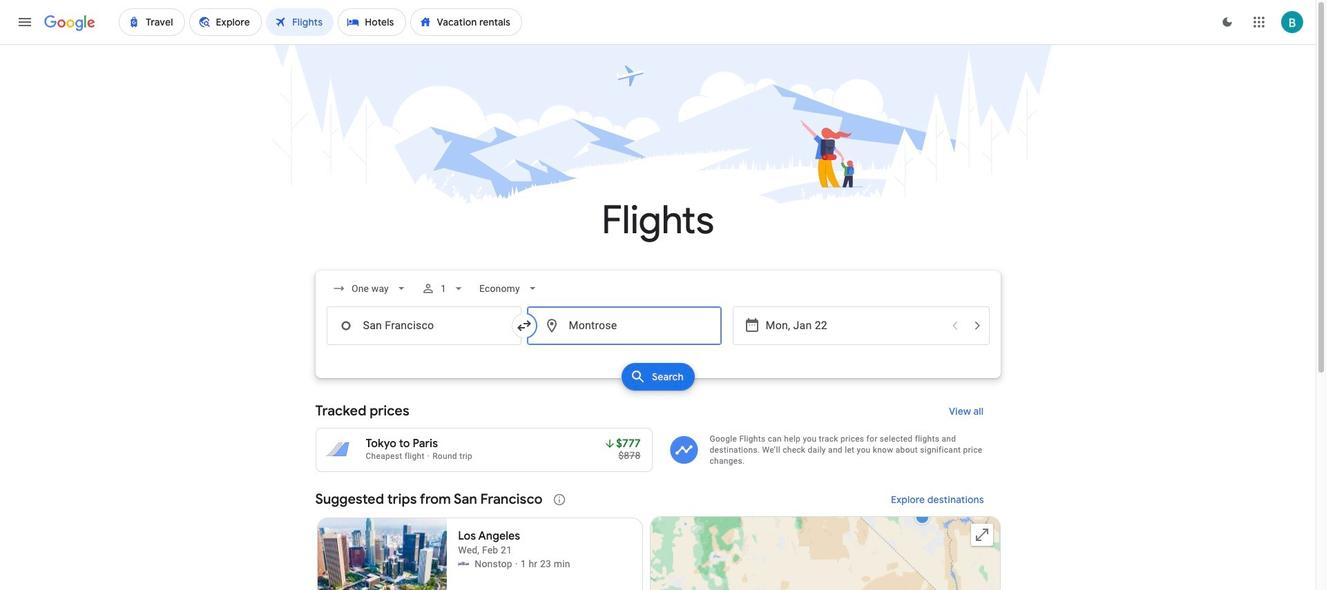 Task type: vqa. For each thing, say whether or not it's contained in the screenshot.
left the Explore
no



Task type: locate. For each thing, give the bounding box(es) containing it.
jetblue image
[[458, 559, 469, 570]]

None text field
[[326, 307, 521, 345], [527, 307, 722, 345], [326, 307, 521, 345], [527, 307, 722, 345]]

None field
[[326, 276, 413, 301], [474, 276, 545, 301], [326, 276, 413, 301], [474, 276, 545, 301]]

777 US dollars text field
[[616, 437, 641, 451]]

878 US dollars text field
[[618, 450, 641, 461]]

change appearance image
[[1211, 6, 1244, 39]]

suggested trips from san francisco region
[[315, 484, 1001, 591]]

 image
[[515, 557, 518, 571]]

 image
[[427, 452, 430, 461]]



Task type: describe. For each thing, give the bounding box(es) containing it.
tracked prices region
[[315, 395, 1001, 473]]

swap origin and destination. image
[[516, 318, 532, 334]]

main menu image
[[17, 14, 33, 30]]

 image inside tracked prices region
[[427, 452, 430, 461]]

 image inside suggested trips from san francisco region
[[515, 557, 518, 571]]

Departure text field
[[766, 307, 943, 345]]

Flight search field
[[304, 271, 1012, 395]]



